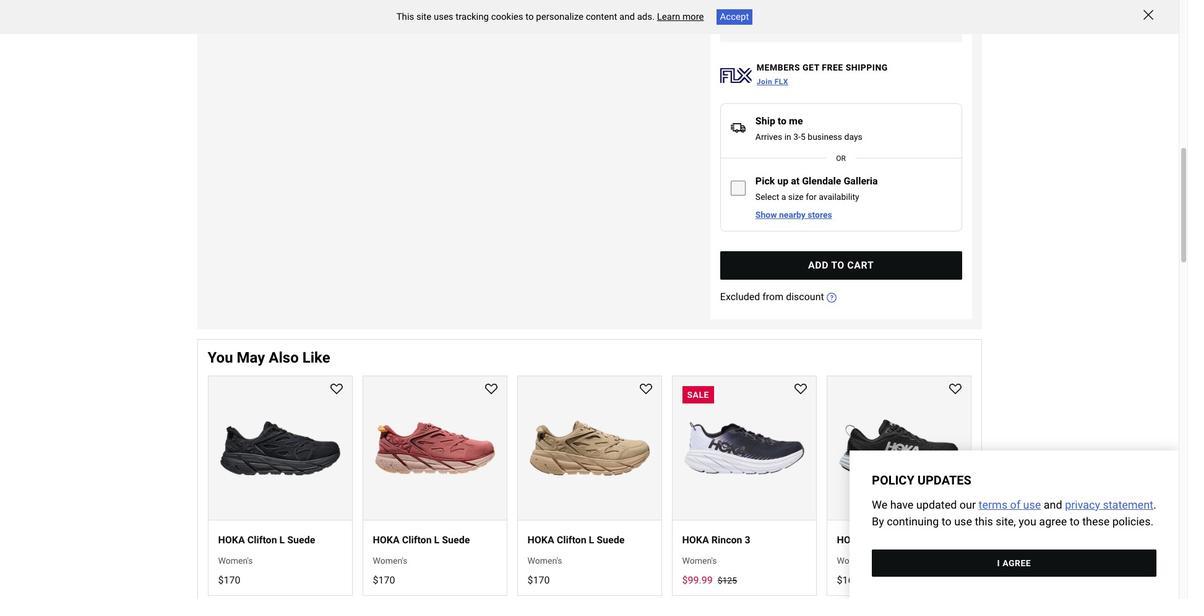 Task type: vqa. For each thing, say whether or not it's contained in the screenshot.


Task type: describe. For each thing, give the bounding box(es) containing it.
updates
[[918, 473, 972, 488]]

hoka rincon 3
[[683, 535, 751, 546]]

it'll
[[805, 5, 816, 14]]

how
[[764, 19, 781, 29]]

women's for third the hoka clifton l suede - women's image from the right
[[218, 556, 253, 566]]

you
[[208, 349, 233, 367]]

privacy statement link
[[1066, 498, 1154, 511]]

ship to me arrives in 3-5 business days
[[756, 115, 863, 142]]

hoka clifton l suede for 3rd the hoka clifton l suede - women's image
[[528, 535, 625, 546]]

see
[[748, 19, 762, 29]]

i agree
[[998, 559, 1032, 568]]

terms of use link
[[980, 498, 1042, 511]]

members get free shipping join flx
[[757, 63, 889, 86]]

site,
[[997, 515, 1017, 528]]

hoka for third the hoka clifton l suede - women's image from the right
[[218, 535, 245, 546]]

glendale
[[803, 175, 842, 187]]

suede for 3rd the hoka clifton l suede - women's image
[[597, 535, 625, 546]]

of
[[1011, 498, 1021, 511]]

and inside we have updated our terms of use and privacy statement . by continuing to use this site, you agree to these policies.
[[1045, 498, 1063, 511]]

these
[[1083, 515, 1111, 528]]

join flx button
[[757, 76, 789, 87]]

policy
[[873, 473, 915, 488]]

cookie banner region
[[0, 0, 1180, 34]]

$170 for third the hoka clifton l suede - women's image from the right
[[218, 575, 241, 587]]

clifton for third the hoka clifton l suede - women's image from the right
[[248, 535, 277, 546]]

updated
[[917, 498, 958, 511]]

manage favorites - hoka clifton l suede - women's image for 3rd the hoka clifton l suede - women's image
[[640, 384, 652, 397]]

business
[[808, 132, 843, 142]]

tracking
[[456, 11, 489, 22]]

pick
[[756, 175, 775, 187]]

1 hoka clifton l suede - women's image from the left
[[208, 377, 352, 520]]

site
[[417, 11, 432, 22]]

l for second the hoka clifton l suede - women's image from the left
[[434, 535, 440, 546]]

agree
[[1003, 559, 1032, 568]]

privacy banner region
[[850, 451, 1180, 599]]

bondi
[[867, 535, 892, 546]]

arrives
[[756, 132, 783, 142]]

join
[[757, 77, 773, 86]]

0 vertical spatial make
[[857, 5, 878, 14]]

you may also like
[[208, 349, 330, 367]]

hoka for second the hoka clifton l suede - women's image from the left
[[373, 535, 400, 546]]

may
[[237, 349, 265, 367]]

you
[[1020, 515, 1037, 528]]

women's for 3rd the hoka clifton l suede - women's image
[[528, 556, 563, 566]]

size
[[789, 192, 804, 202]]

we
[[783, 19, 794, 29]]

our
[[961, 498, 977, 511]]

more
[[683, 11, 704, 22]]

by
[[873, 515, 885, 528]]

or
[[837, 154, 846, 163]]

show nearby stores
[[756, 210, 833, 220]]

.
[[1154, 498, 1157, 511]]

or
[[828, 5, 836, 14]]

discount
[[787, 291, 825, 303]]

l for 3rd the hoka clifton l suede - women's image
[[589, 535, 595, 546]]

hoka bondi 8 - women's image
[[828, 377, 971, 520]]

continuing
[[888, 515, 940, 528]]

$165
[[838, 575, 860, 587]]

manage favorites - hoka bondi 8 - women's image
[[950, 384, 962, 397]]

ship
[[756, 115, 776, 127]]

hoka clifton l suede for second the hoka clifton l suede - women's image from the left
[[373, 535, 470, 546]]

availability
[[819, 192, 860, 202]]

women's for hoka rincon 3 - women's image
[[683, 556, 717, 566]]

0 horizontal spatial use
[[955, 515, 973, 528]]

accept
[[721, 11, 749, 22]]

excluded from discount
[[721, 291, 825, 303]]

i
[[998, 559, 1001, 568]]

$99.99 $125
[[683, 575, 738, 587]]

this
[[397, 11, 414, 22]]

i agree button
[[873, 550, 1157, 577]]

add
[[809, 259, 829, 271]]

and inside cookie banner region
[[620, 11, 635, 22]]

clifton for second the hoka clifton l suede - women's image from the left
[[402, 535, 432, 546]]

have
[[891, 498, 914, 511]]

content
[[586, 11, 618, 22]]

accept button
[[717, 9, 753, 24]]

2 hoka clifton l suede - women's image from the left
[[363, 377, 507, 520]]

clifton for 3rd the hoka clifton l suede - women's image
[[557, 535, 587, 546]]

personalize
[[536, 11, 584, 22]]

cookies
[[491, 11, 524, 22]]

excluded
[[721, 291, 761, 303]]

galleria
[[844, 175, 878, 187]]

terms
[[980, 498, 1008, 511]]

select
[[756, 192, 780, 202]]

suede for second the hoka clifton l suede - women's image from the left
[[442, 535, 470, 546]]

policy updates
[[873, 473, 972, 488]]



Task type: locate. For each thing, give the bounding box(es) containing it.
flx
[[775, 77, 789, 86]]

1 suede from the left
[[287, 535, 315, 546]]

2 horizontal spatial hoka clifton l suede
[[528, 535, 625, 546]]

women's for second the hoka clifton l suede - women's image from the left
[[373, 556, 408, 566]]

0 vertical spatial use
[[1024, 498, 1042, 511]]

1 horizontal spatial l
[[434, 535, 440, 546]]

0 horizontal spatial l
[[280, 535, 285, 546]]

0 horizontal spatial clifton
[[248, 535, 277, 546]]

8
[[895, 535, 901, 546]]

hoka clifton l suede
[[218, 535, 315, 546], [373, 535, 470, 546], [528, 535, 625, 546]]

hoka for hoka rincon 3 - women's image
[[683, 535, 710, 546]]

show nearby stores button
[[756, 210, 833, 221]]

clifton
[[248, 535, 277, 546], [402, 535, 432, 546], [557, 535, 587, 546]]

5
[[801, 132, 806, 142]]

stores
[[808, 210, 833, 220]]

like
[[303, 349, 330, 367]]

0 horizontal spatial hoka clifton l suede
[[218, 535, 315, 546]]

$170
[[218, 575, 241, 587], [373, 575, 395, 587], [528, 575, 550, 587]]

to inside ship to me arrives in 3-5 business days
[[778, 115, 787, 127]]

1 horizontal spatial $170
[[373, 575, 395, 587]]

$99.99
[[683, 575, 713, 587]]

and
[[620, 11, 635, 22], [1045, 498, 1063, 511]]

sale
[[688, 390, 710, 400]]

it'll fit or we'll make it right. see how we make
[[748, 5, 907, 29]]

policies.
[[1113, 515, 1155, 528]]

use
[[1024, 498, 1042, 511], [955, 515, 973, 528]]

hoka rincon 3 - women's image
[[673, 377, 816, 520]]

fit guarantee:
[[748, 5, 803, 14]]

3 l from the left
[[589, 535, 595, 546]]

3 suede from the left
[[597, 535, 625, 546]]

close image
[[1144, 10, 1154, 20]]

make left it on the top
[[857, 5, 878, 14]]

hoka for 3rd the hoka clifton l suede - women's image
[[528, 535, 555, 546]]

0 horizontal spatial make
[[796, 19, 817, 29]]

2 women's from the left
[[373, 556, 408, 566]]

more information about discount exclusions image
[[827, 293, 837, 303]]

uses
[[434, 11, 454, 22]]

for
[[806, 192, 817, 202]]

hoka for hoka bondi 8 - women's image
[[838, 535, 864, 546]]

fit
[[748, 5, 758, 14]]

0 horizontal spatial manage favorites - hoka clifton l suede - women's image
[[485, 384, 498, 397]]

4 hoka from the left
[[683, 535, 710, 546]]

5 women's from the left
[[838, 556, 872, 566]]

0 vertical spatial and
[[620, 11, 635, 22]]

nearby
[[780, 210, 806, 220]]

at
[[792, 175, 800, 187]]

to down updated
[[942, 515, 952, 528]]

to
[[832, 259, 845, 271]]

we
[[873, 498, 888, 511]]

1 hoka clifton l suede from the left
[[218, 535, 315, 546]]

days
[[845, 132, 863, 142]]

learn more link
[[657, 11, 704, 22]]

$170 for 3rd the hoka clifton l suede - women's image
[[528, 575, 550, 587]]

2 horizontal spatial $170
[[528, 575, 550, 587]]

shipping
[[846, 63, 889, 73]]

in
[[785, 132, 792, 142]]

0 horizontal spatial $170
[[218, 575, 241, 587]]

to right cookies
[[526, 11, 534, 22]]

pick up at glendale galleria select a size for availability
[[756, 175, 878, 202]]

rincon
[[712, 535, 743, 546]]

1 horizontal spatial suede
[[442, 535, 470, 546]]

suede
[[287, 535, 315, 546], [442, 535, 470, 546], [597, 535, 625, 546]]

right.
[[887, 5, 907, 14]]

2 horizontal spatial hoka clifton l suede - women's image
[[518, 377, 662, 520]]

this site uses tracking cookies to personalize content and ads. learn more
[[397, 11, 704, 22]]

2 suede from the left
[[442, 535, 470, 546]]

add to cart button
[[721, 251, 963, 280]]

1 clifton from the left
[[248, 535, 277, 546]]

1 vertical spatial use
[[955, 515, 973, 528]]

4 women's from the left
[[683, 556, 717, 566]]

get
[[803, 63, 820, 73]]

cart
[[848, 259, 875, 271]]

guarantee:
[[760, 5, 803, 14]]

2 horizontal spatial clifton
[[557, 535, 587, 546]]

make down it'll
[[796, 19, 817, 29]]

privacy
[[1066, 498, 1101, 511]]

statement
[[1104, 498, 1154, 511]]

hoka clifton l suede for third the hoka clifton l suede - women's image from the right
[[218, 535, 315, 546]]

3
[[745, 535, 751, 546]]

2 hoka from the left
[[373, 535, 400, 546]]

1 horizontal spatial and
[[1045, 498, 1063, 511]]

1 horizontal spatial hoka clifton l suede
[[373, 535, 470, 546]]

learn
[[657, 11, 681, 22]]

it
[[880, 5, 885, 14]]

1 vertical spatial make
[[796, 19, 817, 29]]

we have updated our terms of use and privacy statement . by continuing to use this site, you agree to these policies.
[[873, 498, 1157, 528]]

1 horizontal spatial make
[[857, 5, 878, 14]]

women's for hoka bondi 8 - women's image
[[838, 556, 872, 566]]

0 horizontal spatial hoka clifton l suede - women's image
[[208, 377, 352, 520]]

2 clifton from the left
[[402, 535, 432, 546]]

manage favorites - hoka clifton l suede - women's image
[[330, 384, 343, 397]]

1 horizontal spatial hoka clifton l suede - women's image
[[363, 377, 507, 520]]

1 horizontal spatial manage favorites - hoka clifton l suede - women's image
[[640, 384, 652, 397]]

to
[[526, 11, 534, 22], [778, 115, 787, 127], [942, 515, 952, 528], [1071, 515, 1081, 528]]

add to cart
[[809, 259, 875, 271]]

2 $170 from the left
[[373, 575, 395, 587]]

me
[[790, 115, 803, 127]]

manage favorites - hoka rincon 3 - women's image
[[795, 384, 807, 397]]

2 l from the left
[[434, 535, 440, 546]]

5 hoka from the left
[[838, 535, 864, 546]]

1 $170 from the left
[[218, 575, 241, 587]]

hoka
[[218, 535, 245, 546], [373, 535, 400, 546], [528, 535, 555, 546], [683, 535, 710, 546], [838, 535, 864, 546]]

2 horizontal spatial l
[[589, 535, 595, 546]]

a
[[782, 192, 787, 202]]

suede for third the hoka clifton l suede - women's image from the right
[[287, 535, 315, 546]]

3 hoka clifton l suede from the left
[[528, 535, 625, 546]]

2 manage favorites - hoka clifton l suede - women's image from the left
[[640, 384, 652, 397]]

1 horizontal spatial use
[[1024, 498, 1042, 511]]

use right 'of'
[[1024, 498, 1042, 511]]

2 horizontal spatial suede
[[597, 535, 625, 546]]

up
[[778, 175, 789, 187]]

and up agree on the right
[[1045, 498, 1063, 511]]

women's
[[218, 556, 253, 566], [373, 556, 408, 566], [528, 556, 563, 566], [683, 556, 717, 566], [838, 556, 872, 566]]

1 women's from the left
[[218, 556, 253, 566]]

1 horizontal spatial clifton
[[402, 535, 432, 546]]

l for third the hoka clifton l suede - women's image from the right
[[280, 535, 285, 546]]

1 hoka from the left
[[218, 535, 245, 546]]

to down privacy
[[1071, 515, 1081, 528]]

hoka clifton l suede - women's image
[[208, 377, 352, 520], [363, 377, 507, 520], [518, 377, 662, 520]]

0 horizontal spatial and
[[620, 11, 635, 22]]

1 l from the left
[[280, 535, 285, 546]]

also
[[269, 349, 299, 367]]

1 manage favorites - hoka clifton l suede - women's image from the left
[[485, 384, 498, 397]]

manage favorites - hoka clifton l suede - women's image
[[485, 384, 498, 397], [640, 384, 652, 397]]

use down our
[[955, 515, 973, 528]]

free
[[823, 63, 844, 73]]

ads.
[[638, 11, 655, 22]]

2 hoka clifton l suede from the left
[[373, 535, 470, 546]]

1 vertical spatial and
[[1045, 498, 1063, 511]]

0 horizontal spatial suede
[[287, 535, 315, 546]]

manage favorites - hoka clifton l suede - women's image for second the hoka clifton l suede - women's image from the left
[[485, 384, 498, 397]]

and left ads.
[[620, 11, 635, 22]]

fit
[[818, 5, 826, 14]]

3 hoka from the left
[[528, 535, 555, 546]]

3 women's from the left
[[528, 556, 563, 566]]

make
[[857, 5, 878, 14], [796, 19, 817, 29]]

this
[[976, 515, 994, 528]]

to inside cookie banner region
[[526, 11, 534, 22]]

show
[[756, 210, 777, 220]]

to left me at the right of page
[[778, 115, 787, 127]]

3 clifton from the left
[[557, 535, 587, 546]]

from
[[763, 291, 784, 303]]

$170 for second the hoka clifton l suede - women's image from the left
[[373, 575, 395, 587]]

3 hoka clifton l suede - women's image from the left
[[518, 377, 662, 520]]

3 $170 from the left
[[528, 575, 550, 587]]

$125
[[718, 576, 738, 586]]



